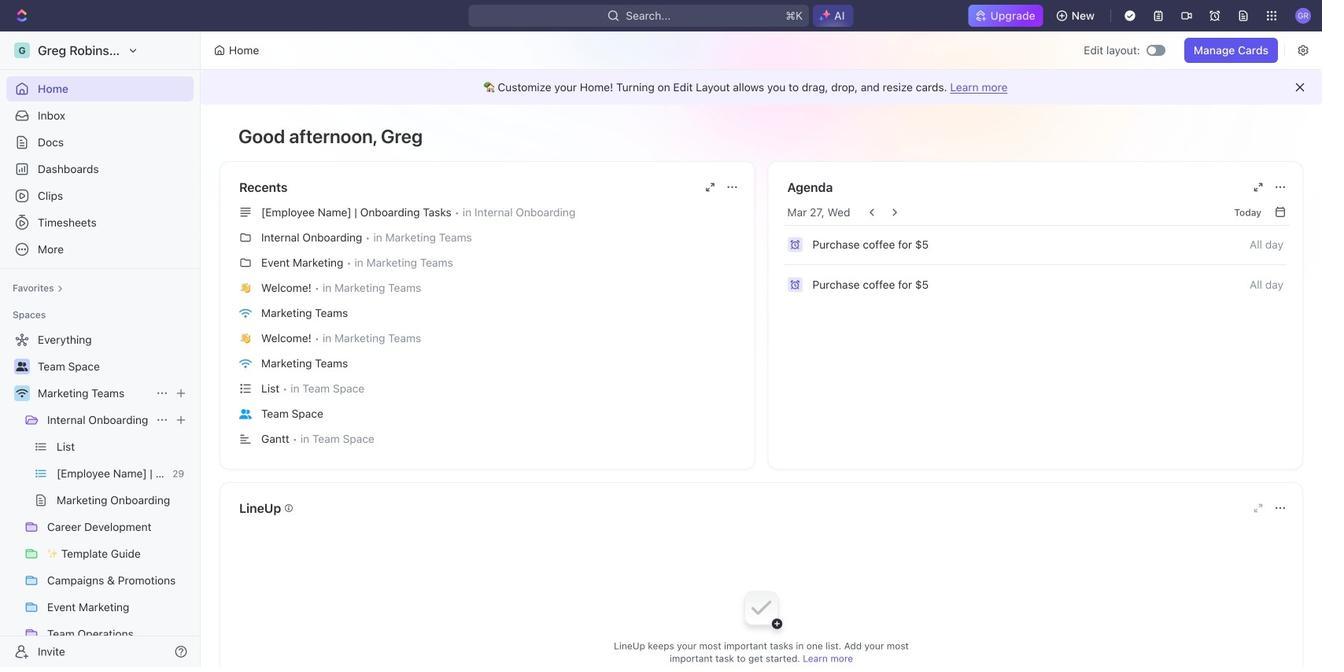 Task type: describe. For each thing, give the bounding box(es) containing it.
wifi image
[[16, 389, 28, 398]]

0 horizontal spatial user group image
[[16, 362, 28, 372]]

1 wifi image from the top
[[239, 308, 252, 319]]

greg robinson's workspace, , element
[[14, 43, 30, 58]]

tree inside sidebar navigation
[[6, 328, 194, 668]]



Task type: vqa. For each thing, say whether or not it's contained in the screenshot.
Greg Robinson's Workspace, , element on the left top
yes



Task type: locate. For each thing, give the bounding box(es) containing it.
1 vertical spatial user group image
[[239, 409, 252, 419]]

1 horizontal spatial user group image
[[239, 409, 252, 419]]

alert
[[201, 70, 1323, 105]]

0 vertical spatial wifi image
[[239, 308, 252, 319]]

tree
[[6, 328, 194, 668]]

user group image
[[16, 362, 28, 372], [239, 409, 252, 419]]

0 vertical spatial user group image
[[16, 362, 28, 372]]

sidebar navigation
[[0, 31, 204, 668]]

1 vertical spatial wifi image
[[239, 359, 252, 369]]

2 wifi image from the top
[[239, 359, 252, 369]]

wifi image
[[239, 308, 252, 319], [239, 359, 252, 369]]



